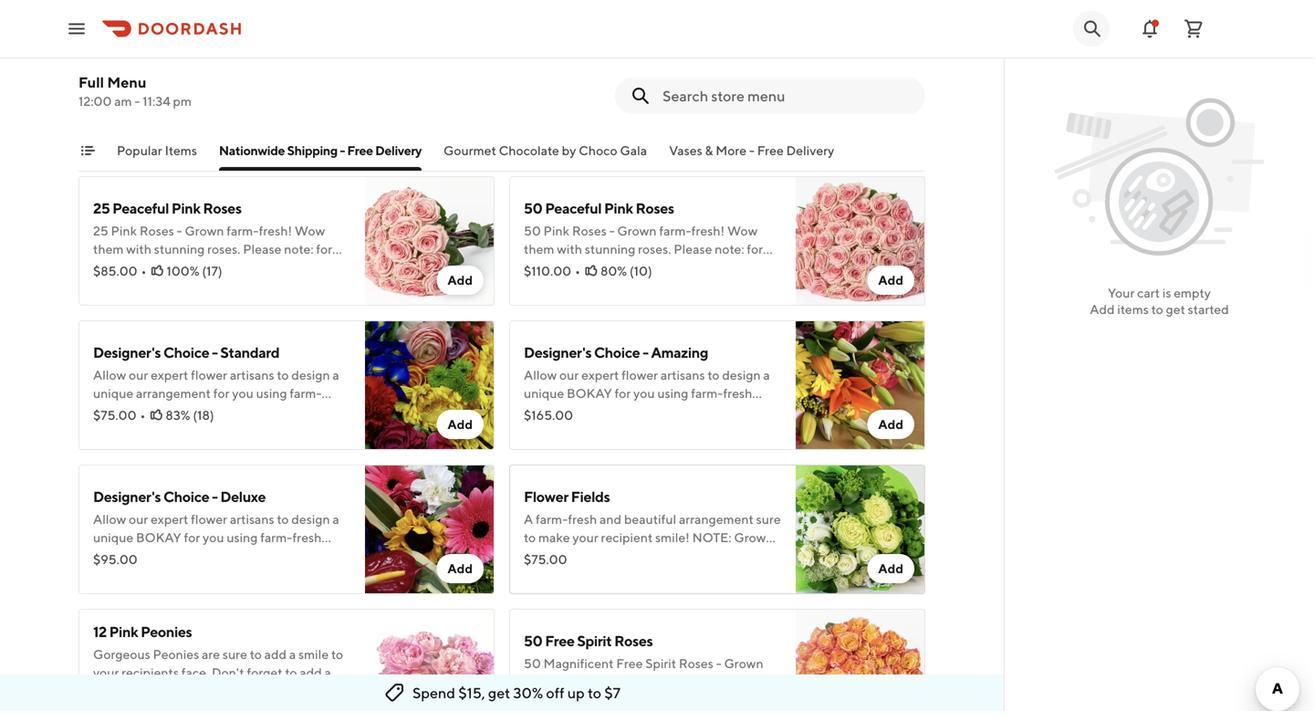 Task type: locate. For each thing, give the bounding box(es) containing it.
vases & more  - free delivery button
[[669, 142, 835, 171]]

free right shipping
[[347, 143, 373, 158]]

25 for 25 peaceful pink roses
[[93, 200, 110, 217]]

1 vertical spatial to
[[588, 684, 602, 702]]

(18)
[[193, 408, 214, 423]]

50 free spirit roses
[[524, 632, 653, 650]]

choice left amazing
[[594, 344, 640, 361]]

off
[[546, 684, 565, 702]]

pink down gala
[[605, 200, 633, 217]]

add button for designer's choice - standard
[[437, 410, 484, 439]]

$75.00 left 83%
[[93, 408, 137, 423]]

designer's choice - deluxe image
[[365, 465, 495, 594]]

25 left ruby
[[524, 46, 541, 63]]

$75.00
[[93, 408, 137, 423], [524, 552, 568, 567]]

roses right the red
[[609, 46, 648, 63]]

0 horizontal spatial pink
[[109, 623, 138, 641]]

1 vertical spatial 25
[[93, 200, 110, 217]]

- for designer's choice - standard
[[212, 344, 218, 361]]

your
[[1109, 285, 1135, 300]]

free
[[347, 143, 373, 158], [758, 143, 784, 158], [545, 632, 575, 650]]

peaceful
[[112, 200, 169, 217], [545, 200, 602, 217]]

- right 'am'
[[135, 94, 140, 109]]

50 up 30%
[[524, 632, 543, 650]]

• right $110.00
[[575, 263, 581, 279]]

25
[[524, 46, 541, 63], [93, 200, 110, 217]]

0 vertical spatial 50
[[524, 200, 543, 217]]

1 horizontal spatial pink
[[172, 200, 201, 217]]

add button for 50 peaceful pink roses
[[868, 266, 915, 295]]

choco
[[579, 143, 618, 158]]

ruby
[[543, 46, 578, 63]]

1 peaceful from the left
[[112, 200, 169, 217]]

delivery
[[375, 143, 422, 158], [787, 143, 835, 158]]

open menu image
[[66, 18, 88, 40]]

gourmet chocolate by choco gala button
[[444, 142, 648, 171]]

add button
[[437, 266, 484, 295], [868, 266, 915, 295], [437, 410, 484, 439], [868, 410, 915, 439], [437, 554, 484, 584], [868, 554, 915, 584]]

to down cart
[[1152, 302, 1164, 317]]

1 horizontal spatial delivery
[[787, 143, 835, 158]]

2 delivery from the left
[[787, 143, 835, 158]]

choice for standard
[[163, 344, 209, 361]]

25 ruby red roses
[[524, 46, 648, 63]]

gala
[[620, 143, 648, 158]]

50 free spirit roses image
[[796, 609, 926, 711]]

pink for 25 peaceful pink roses
[[172, 200, 201, 217]]

to
[[1152, 302, 1164, 317], [588, 684, 602, 702]]

1 horizontal spatial peaceful
[[545, 200, 602, 217]]

100%
[[167, 263, 200, 279]]

(17)
[[202, 263, 222, 279]]

2 horizontal spatial pink
[[605, 200, 633, 217]]

1 50 from the top
[[524, 200, 543, 217]]

flower fields image
[[796, 465, 926, 594]]

pm
[[173, 94, 192, 109]]

0 horizontal spatial $75.00
[[93, 408, 137, 423]]

am
[[114, 94, 132, 109]]

0 vertical spatial to
[[1152, 302, 1164, 317]]

spirit
[[577, 632, 612, 650]]

free left spirit
[[545, 632, 575, 650]]

delivery inside button
[[787, 143, 835, 158]]

popular items
[[117, 143, 197, 158]]

up
[[568, 684, 585, 702]]

- right more
[[750, 143, 755, 158]]

designer's up $95.00
[[93, 488, 161, 505]]

choice up 83% (18)
[[163, 344, 209, 361]]

$75.00 for $75.00 •
[[93, 408, 137, 423]]

popular items button
[[117, 142, 197, 171]]

25 down show menu categories icon
[[93, 200, 110, 217]]

add for flower fields
[[879, 561, 904, 576]]

0 horizontal spatial to
[[588, 684, 602, 702]]

1 vertical spatial 50
[[524, 632, 543, 650]]

choice
[[163, 344, 209, 361], [594, 344, 640, 361], [163, 488, 209, 505]]

• right $85.00
[[141, 263, 147, 279]]

1 horizontal spatial $75.00
[[524, 552, 568, 567]]

0 horizontal spatial free
[[347, 143, 373, 158]]

designer's choice - standard image
[[365, 321, 495, 450]]

designer's up '$75.00 •' at the bottom of the page
[[93, 344, 161, 361]]

0 vertical spatial get
[[1167, 302, 1186, 317]]

- for designer's choice - deluxe
[[212, 488, 218, 505]]

liked
[[574, 132, 605, 147]]

1 vertical spatial $75.00
[[524, 552, 568, 567]]

$85.00
[[93, 263, 138, 279]]

peaceful down by
[[545, 200, 602, 217]]

- left standard
[[212, 344, 218, 361]]

0 horizontal spatial peaceful
[[112, 200, 169, 217]]

1 horizontal spatial get
[[1167, 302, 1186, 317]]

to for items
[[1152, 302, 1164, 317]]

50 for 50 free spirit roses
[[524, 632, 543, 650]]

pink down 'items'
[[172, 200, 201, 217]]

0 items, open order cart image
[[1183, 18, 1205, 40]]

12 pink peonies
[[93, 623, 192, 641]]

-
[[135, 94, 140, 109], [340, 143, 345, 158], [750, 143, 755, 158], [212, 344, 218, 361], [643, 344, 649, 361], [212, 488, 218, 505]]

0 vertical spatial $75.00
[[93, 408, 137, 423]]

roses right spirit
[[615, 632, 653, 650]]

peaceful down popular items button
[[112, 200, 169, 217]]

$75.00 down flower
[[524, 552, 568, 567]]

$75.00 •
[[93, 408, 146, 423]]

delivery left "gourmet"
[[375, 143, 422, 158]]

0 horizontal spatial delivery
[[375, 143, 422, 158]]

12:00
[[79, 94, 112, 109]]

choice left deluxe
[[163, 488, 209, 505]]

1 delivery from the left
[[375, 143, 422, 158]]

get inside your cart is empty add items to get started
[[1167, 302, 1186, 317]]

0 horizontal spatial 25
[[93, 200, 110, 217]]

50 for 50 peaceful pink roses
[[524, 200, 543, 217]]

roses for 25 ruby red roses
[[609, 46, 648, 63]]

get down is
[[1167, 302, 1186, 317]]

designer's up $165.00
[[524, 344, 592, 361]]

designer's for designer's choice - amazing
[[524, 344, 592, 361]]

get
[[1167, 302, 1186, 317], [488, 684, 511, 702]]

30%
[[514, 684, 544, 702]]

designer's
[[93, 344, 161, 361], [524, 344, 592, 361], [93, 488, 161, 505]]

2 horizontal spatial free
[[758, 143, 784, 158]]

items
[[165, 143, 197, 158]]

$95.00
[[93, 552, 138, 567]]

to left '$7'
[[588, 684, 602, 702]]

2 50 from the top
[[524, 632, 543, 650]]

50 down gourmet chocolate by choco gala button
[[524, 200, 543, 217]]

to inside your cart is empty add items to get started
[[1152, 302, 1164, 317]]

&
[[705, 143, 714, 158]]

1 vertical spatial get
[[488, 684, 511, 702]]

add
[[448, 273, 473, 288], [879, 273, 904, 288], [1091, 302, 1115, 317], [448, 417, 473, 432], [879, 417, 904, 432], [448, 561, 473, 576], [879, 561, 904, 576]]

- right shipping
[[340, 143, 345, 158]]

2 peaceful from the left
[[545, 200, 602, 217]]

started
[[1189, 302, 1230, 317]]

add inside your cart is empty add items to get started
[[1091, 302, 1115, 317]]

delivery down item search search box
[[787, 143, 835, 158]]

- left deluxe
[[212, 488, 218, 505]]

pink right the 12
[[109, 623, 138, 641]]

50
[[524, 200, 543, 217], [524, 632, 543, 650]]

candy
[[93, 55, 135, 73]]

roses
[[609, 46, 648, 63], [203, 200, 242, 217], [636, 200, 675, 217], [615, 632, 653, 650]]

items
[[1118, 302, 1150, 317]]

•
[[141, 263, 147, 279], [575, 263, 581, 279], [140, 408, 146, 423]]

1 horizontal spatial to
[[1152, 302, 1164, 317]]

menu
[[107, 74, 147, 91]]

designer's choice - deluxe
[[93, 488, 266, 505]]

roses down gala
[[636, 200, 675, 217]]

0 vertical spatial 25
[[524, 46, 541, 63]]

$7
[[605, 684, 621, 702]]

1 horizontal spatial 25
[[524, 46, 541, 63]]

get right $15,
[[488, 684, 511, 702]]

free right more
[[758, 143, 784, 158]]

pink
[[172, 200, 201, 217], [605, 200, 633, 217], [109, 623, 138, 641]]

notification bell image
[[1140, 18, 1162, 40]]

• left 83%
[[140, 408, 146, 423]]

spend $15, get 30% off up to $7
[[413, 684, 621, 702]]

roses for 25 peaceful pink roses
[[203, 200, 242, 217]]

roses up (17)
[[203, 200, 242, 217]]

11:34
[[143, 94, 171, 109]]

designer's choice - amazing
[[524, 344, 709, 361]]

- left amazing
[[643, 344, 649, 361]]

85%
[[598, 110, 623, 125]]

add for designer's choice - deluxe
[[448, 561, 473, 576]]



Task type: vqa. For each thing, say whether or not it's contained in the screenshot.


Task type: describe. For each thing, give the bounding box(es) containing it.
vases & more  - free delivery
[[669, 143, 835, 158]]

most
[[543, 132, 572, 147]]

choice for amazing
[[594, 344, 640, 361]]

- inside vases & more  - free delivery button
[[750, 143, 755, 158]]

$15,
[[459, 684, 486, 702]]

gourmet
[[444, 143, 497, 158]]

show menu categories image
[[80, 143, 95, 158]]

Item Search search field
[[663, 86, 911, 106]]

full
[[79, 74, 104, 91]]

peaceful for 50
[[545, 200, 602, 217]]

add for 50 peaceful pink roses
[[879, 273, 904, 288]]

$75.00 for $75.00
[[524, 552, 568, 567]]

80%
[[601, 263, 627, 279]]

fields
[[571, 488, 610, 505]]

designer's choice - standard
[[93, 344, 280, 361]]

spend
[[413, 684, 456, 702]]

$110.00 •
[[524, 263, 581, 279]]

designer's choice - amazing image
[[796, 321, 926, 450]]

83% (18)
[[166, 408, 214, 423]]

candy skies image
[[365, 32, 495, 162]]

your cart is empty add items to get started
[[1091, 285, 1230, 317]]

nationwide
[[219, 143, 285, 158]]

vases
[[669, 143, 703, 158]]

chocolate
[[499, 143, 560, 158]]

flower fields
[[524, 488, 610, 505]]

add button for flower fields
[[868, 554, 915, 584]]

25 for 25 ruby red roses
[[524, 46, 541, 63]]

100% (17)
[[167, 263, 222, 279]]

- for designer's choice - amazing
[[643, 344, 649, 361]]

to for up
[[588, 684, 602, 702]]

• for designer's
[[140, 408, 146, 423]]

25 peaceful pink roses
[[93, 200, 242, 217]]

shipping
[[287, 143, 338, 158]]

add for designer's choice - standard
[[448, 417, 473, 432]]

80% (10)
[[601, 263, 653, 279]]

85% (34) #3 most liked
[[524, 110, 650, 147]]

peonies
[[141, 623, 192, 641]]

more
[[716, 143, 747, 158]]

deluxe
[[220, 488, 266, 505]]

$165.00
[[524, 408, 574, 423]]

25 ruby red roses image
[[796, 32, 926, 162]]

flower
[[524, 488, 569, 505]]

standard
[[220, 344, 280, 361]]

add for designer's choice - amazing
[[879, 417, 904, 432]]

#3
[[524, 132, 541, 147]]

by
[[562, 143, 577, 158]]

roses for 50 peaceful pink roses
[[636, 200, 675, 217]]

• for 50
[[575, 263, 581, 279]]

- for nationwide shipping - free delivery
[[340, 143, 345, 158]]

0 horizontal spatial get
[[488, 684, 511, 702]]

83%
[[166, 408, 190, 423]]

designer's for designer's choice - standard
[[93, 344, 161, 361]]

amazing
[[651, 344, 709, 361]]

add button for 25 peaceful pink roses
[[437, 266, 484, 295]]

popular
[[117, 143, 162, 158]]

1 horizontal spatial free
[[545, 632, 575, 650]]

25 peaceful pink roses image
[[365, 176, 495, 306]]

• for 25
[[141, 263, 147, 279]]

is
[[1163, 285, 1172, 300]]

gourmet chocolate by choco gala
[[444, 143, 648, 158]]

12 pink peonies image
[[365, 609, 495, 711]]

$110.00
[[524, 263, 572, 279]]

empty
[[1175, 285, 1212, 300]]

(34)
[[626, 110, 650, 125]]

free inside button
[[758, 143, 784, 158]]

peaceful for 25
[[112, 200, 169, 217]]

add button for designer's choice - deluxe
[[437, 554, 484, 584]]

pink for 50 peaceful pink roses
[[605, 200, 633, 217]]

(10)
[[630, 263, 653, 279]]

skies
[[138, 55, 172, 73]]

choice for deluxe
[[163, 488, 209, 505]]

- inside full menu 12:00 am - 11:34 pm
[[135, 94, 140, 109]]

designer's for designer's choice - deluxe
[[93, 488, 161, 505]]

12
[[93, 623, 107, 641]]

nationwide shipping - free delivery
[[219, 143, 422, 158]]

50 peaceful pink roses
[[524, 200, 675, 217]]

full menu 12:00 am - 11:34 pm
[[79, 74, 192, 109]]

$85.00 •
[[93, 263, 147, 279]]

50 peaceful pink roses image
[[796, 176, 926, 306]]

add button for designer's choice - amazing
[[868, 410, 915, 439]]

roses for 50 free spirit roses
[[615, 632, 653, 650]]

cart
[[1138, 285, 1161, 300]]

red
[[580, 46, 607, 63]]

add for 25 peaceful pink roses
[[448, 273, 473, 288]]

candy skies
[[93, 55, 172, 73]]



